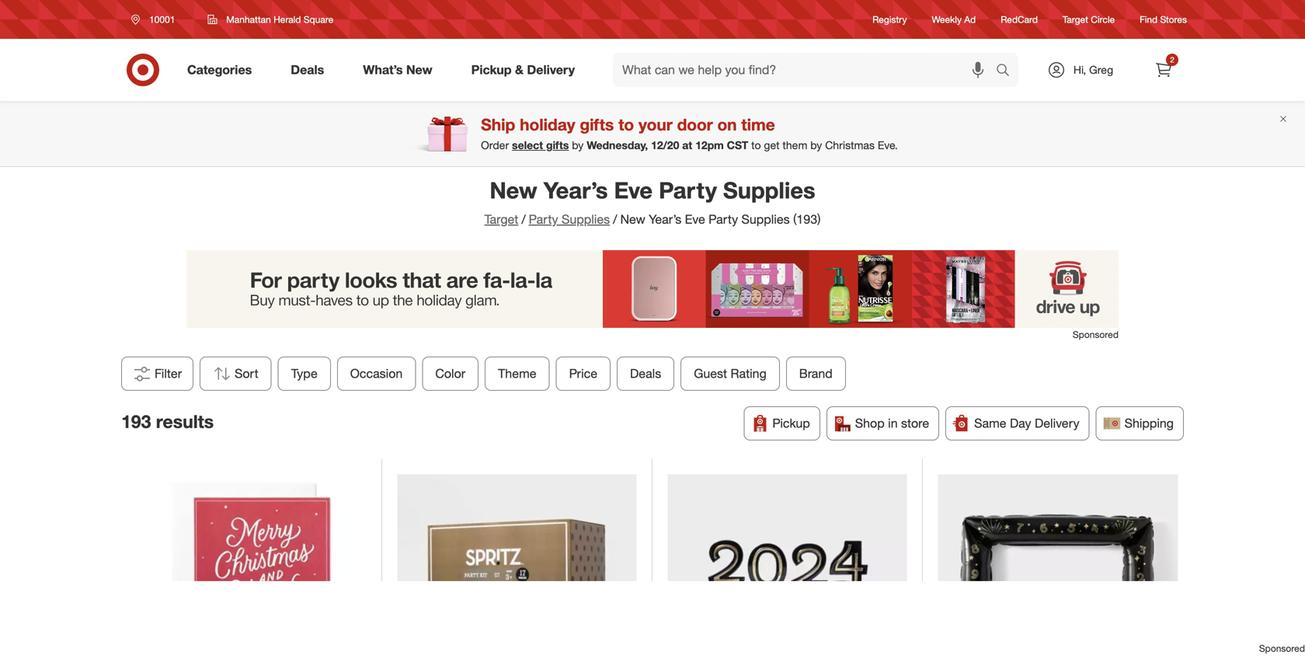 Task type: vqa. For each thing, say whether or not it's contained in the screenshot.
the rightmost the services
no



Task type: locate. For each thing, give the bounding box(es) containing it.
by down holiday
[[572, 139, 584, 152]]

delivery inside button
[[1035, 416, 1080, 431]]

day
[[1010, 416, 1032, 431]]

sort button
[[200, 357, 272, 391]]

What can we help you find? suggestions appear below search field
[[613, 53, 1000, 87]]

1 horizontal spatial deals
[[631, 366, 662, 381]]

core nye glasses - spritz™ image
[[668, 475, 908, 658], [668, 475, 908, 658]]

pickup down brand button
[[773, 416, 811, 431]]

advertisement region
[[187, 250, 1119, 328], [0, 553, 1306, 642]]

0 horizontal spatial deals
[[291, 62, 324, 77]]

party
[[659, 176, 717, 204], [529, 212, 559, 227], [709, 212, 739, 227]]

shop in store button
[[827, 407, 940, 441]]

0 vertical spatial target
[[1063, 14, 1089, 25]]

0 horizontal spatial year's
[[544, 176, 608, 204]]

12/20
[[651, 139, 680, 152]]

1 horizontal spatial sponsored
[[1260, 643, 1306, 654]]

1 vertical spatial deals
[[631, 366, 662, 381]]

0 horizontal spatial gifts
[[546, 139, 569, 152]]

16ct nye celebration party headbands - spritz™ image
[[398, 475, 637, 658], [398, 475, 637, 658]]

deals down square on the top left of page
[[291, 62, 324, 77]]

1 vertical spatial pickup
[[773, 416, 811, 431]]

registry link
[[873, 13, 908, 26]]

year's up party supplies link
[[544, 176, 608, 204]]

gifts
[[580, 115, 614, 134], [546, 139, 569, 152]]

10ct merry christmas and happy new year blank christmas cards image
[[127, 475, 366, 658], [127, 475, 366, 658]]

redcard link
[[1001, 13, 1039, 26]]

to
[[619, 115, 634, 134], [752, 139, 761, 152]]

deals inside button
[[631, 366, 662, 381]]

herald
[[274, 14, 301, 25]]

party down 12pm
[[709, 212, 739, 227]]

1 vertical spatial gifts
[[546, 139, 569, 152]]

new up target link
[[490, 176, 538, 204]]

1 by from the left
[[572, 139, 584, 152]]

christmas
[[826, 139, 875, 152]]

order
[[481, 139, 509, 152]]

pickup left & on the left of the page
[[472, 62, 512, 77]]

0 horizontal spatial /
[[522, 212, 526, 227]]

1 vertical spatial sponsored
[[1260, 643, 1306, 654]]

1 vertical spatial year's
[[649, 212, 682, 227]]

1 vertical spatial to
[[752, 139, 761, 152]]

1 horizontal spatial to
[[752, 139, 761, 152]]

1 vertical spatial new
[[490, 176, 538, 204]]

1 horizontal spatial target
[[1063, 14, 1089, 25]]

theme
[[498, 366, 537, 381]]

1 horizontal spatial gifts
[[580, 115, 614, 134]]

to up wednesday,
[[619, 115, 634, 134]]

2
[[1171, 55, 1175, 65]]

0 horizontal spatial to
[[619, 115, 634, 134]]

target inside new year's eve party supplies target / party supplies / new year's eve party supplies (193)
[[485, 212, 519, 227]]

12pm
[[696, 139, 724, 152]]

0 horizontal spatial delivery
[[527, 62, 575, 77]]

1 vertical spatial advertisement region
[[0, 553, 1306, 642]]

pickup inside pickup & delivery link
[[472, 62, 512, 77]]

sponsored
[[1073, 329, 1119, 340], [1260, 643, 1306, 654]]

gifts down holiday
[[546, 139, 569, 152]]

0 vertical spatial pickup
[[472, 62, 512, 77]]

deals right price
[[631, 366, 662, 381]]

0 horizontal spatial target
[[485, 212, 519, 227]]

ship holiday gifts to your door on time order select gifts by wednesday, 12/20 at 12pm cst to get them by christmas eve.
[[481, 115, 898, 152]]

at
[[683, 139, 693, 152]]

1 horizontal spatial delivery
[[1035, 416, 1080, 431]]

search button
[[990, 53, 1027, 90]]

2 by from the left
[[811, 139, 823, 152]]

by right them
[[811, 139, 823, 152]]

sort
[[235, 366, 259, 381]]

find
[[1140, 14, 1158, 25]]

deals for deals button at bottom
[[631, 366, 662, 381]]

1 vertical spatial target
[[485, 212, 519, 227]]

1 horizontal spatial /
[[613, 212, 618, 227]]

deals for deals link at the left of page
[[291, 62, 324, 77]]

0 horizontal spatial new
[[406, 62, 433, 77]]

eve
[[614, 176, 653, 204], [685, 212, 706, 227]]

new right the what's
[[406, 62, 433, 77]]

gifts up wednesday,
[[580, 115, 614, 134]]

0 vertical spatial to
[[619, 115, 634, 134]]

manhattan herald square
[[226, 14, 334, 25]]

0 vertical spatial deals
[[291, 62, 324, 77]]

1 vertical spatial eve
[[685, 212, 706, 227]]

new right party supplies link
[[621, 212, 646, 227]]

by
[[572, 139, 584, 152], [811, 139, 823, 152]]

weekly ad
[[932, 14, 976, 25]]

0 horizontal spatial by
[[572, 139, 584, 152]]

same day delivery button
[[946, 407, 1090, 441]]

&
[[515, 62, 524, 77]]

0 horizontal spatial eve
[[614, 176, 653, 204]]

/ right party supplies link
[[613, 212, 618, 227]]

0 vertical spatial advertisement region
[[187, 250, 1119, 328]]

/ right target link
[[522, 212, 526, 227]]

nye photo prop kit/frame balloon - spritz™ image
[[939, 475, 1179, 658], [939, 475, 1179, 658]]

manhattan herald square button
[[198, 5, 344, 33]]

0 vertical spatial delivery
[[527, 62, 575, 77]]

0 horizontal spatial pickup
[[472, 62, 512, 77]]

to left get
[[752, 139, 761, 152]]

193
[[121, 411, 151, 433]]

delivery right day
[[1035, 416, 1080, 431]]

2 / from the left
[[613, 212, 618, 227]]

delivery
[[527, 62, 575, 77], [1035, 416, 1080, 431]]

year's down 12/20
[[649, 212, 682, 227]]

what's new
[[363, 62, 433, 77]]

delivery for pickup & delivery
[[527, 62, 575, 77]]

/
[[522, 212, 526, 227], [613, 212, 618, 227]]

target circle
[[1063, 14, 1116, 25]]

shop in store
[[856, 416, 930, 431]]

pickup inside pickup button
[[773, 416, 811, 431]]

results
[[156, 411, 214, 433]]

occasion button
[[337, 357, 416, 391]]

store
[[902, 416, 930, 431]]

1 horizontal spatial pickup
[[773, 416, 811, 431]]

select
[[512, 139, 543, 152]]

0 vertical spatial gifts
[[580, 115, 614, 134]]

delivery right & on the left of the page
[[527, 62, 575, 77]]

target link
[[485, 212, 519, 227]]

supplies
[[724, 176, 816, 204], [562, 212, 610, 227], [742, 212, 790, 227]]

0 vertical spatial new
[[406, 62, 433, 77]]

target left party supplies link
[[485, 212, 519, 227]]

registry
[[873, 14, 908, 25]]

target left the circle
[[1063, 14, 1089, 25]]

guest rating
[[694, 366, 767, 381]]

0 horizontal spatial sponsored
[[1073, 329, 1119, 340]]

weekly ad link
[[932, 13, 976, 26]]

search
[[990, 64, 1027, 79]]

eve down wednesday,
[[614, 176, 653, 204]]

1 horizontal spatial by
[[811, 139, 823, 152]]

eve down at
[[685, 212, 706, 227]]

1 vertical spatial delivery
[[1035, 416, 1080, 431]]

pickup & delivery link
[[458, 53, 595, 87]]

2 vertical spatial new
[[621, 212, 646, 227]]

categories link
[[174, 53, 271, 87]]

year's
[[544, 176, 608, 204], [649, 212, 682, 227]]

party right target link
[[529, 212, 559, 227]]

theme button
[[485, 357, 550, 391]]



Task type: describe. For each thing, give the bounding box(es) containing it.
get
[[764, 139, 780, 152]]

new year's eve party supplies target / party supplies / new year's eve party supplies (193)
[[485, 176, 821, 227]]

brand button
[[787, 357, 846, 391]]

price button
[[556, 357, 611, 391]]

same
[[975, 416, 1007, 431]]

type button
[[278, 357, 331, 391]]

party supplies link
[[529, 212, 610, 227]]

wednesday,
[[587, 139, 648, 152]]

door
[[678, 115, 713, 134]]

ship
[[481, 115, 516, 134]]

filter
[[155, 366, 182, 381]]

shipping
[[1125, 416, 1175, 431]]

pickup & delivery
[[472, 62, 575, 77]]

your
[[639, 115, 673, 134]]

price
[[570, 366, 598, 381]]

cst
[[727, 139, 749, 152]]

on
[[718, 115, 737, 134]]

manhattan
[[226, 14, 271, 25]]

hi, greg
[[1074, 63, 1114, 77]]

circle
[[1091, 14, 1116, 25]]

ad
[[965, 14, 976, 25]]

in
[[889, 416, 898, 431]]

pickup button
[[744, 407, 821, 441]]

what's new link
[[350, 53, 452, 87]]

0 vertical spatial eve
[[614, 176, 653, 204]]

color button
[[422, 357, 479, 391]]

delivery for same day delivery
[[1035, 416, 1080, 431]]

hi,
[[1074, 63, 1087, 77]]

0 vertical spatial year's
[[544, 176, 608, 204]]

10001
[[149, 14, 175, 25]]

eve.
[[878, 139, 898, 152]]

stores
[[1161, 14, 1188, 25]]

type
[[291, 366, 318, 381]]

find stores
[[1140, 14, 1188, 25]]

brand
[[800, 366, 833, 381]]

pickup for pickup
[[773, 416, 811, 431]]

1 / from the left
[[522, 212, 526, 227]]

(193)
[[794, 212, 821, 227]]

greg
[[1090, 63, 1114, 77]]

color
[[436, 366, 466, 381]]

occasion
[[350, 366, 403, 381]]

party down at
[[659, 176, 717, 204]]

target circle link
[[1063, 13, 1116, 26]]

deals link
[[278, 53, 344, 87]]

them
[[783, 139, 808, 152]]

square
[[304, 14, 334, 25]]

1 horizontal spatial eve
[[685, 212, 706, 227]]

what's
[[363, 62, 403, 77]]

find stores link
[[1140, 13, 1188, 26]]

deals button
[[617, 357, 675, 391]]

0 vertical spatial sponsored
[[1073, 329, 1119, 340]]

193 results
[[121, 411, 214, 433]]

guest
[[694, 366, 728, 381]]

guest rating button
[[681, 357, 780, 391]]

holiday
[[520, 115, 576, 134]]

shipping button
[[1096, 407, 1185, 441]]

1 horizontal spatial year's
[[649, 212, 682, 227]]

2 link
[[1147, 53, 1181, 87]]

1 horizontal spatial new
[[490, 176, 538, 204]]

same day delivery
[[975, 416, 1080, 431]]

rating
[[731, 366, 767, 381]]

10001 button
[[121, 5, 192, 33]]

filter button
[[121, 357, 194, 391]]

pickup for pickup & delivery
[[472, 62, 512, 77]]

shop
[[856, 416, 885, 431]]

redcard
[[1001, 14, 1039, 25]]

2 horizontal spatial new
[[621, 212, 646, 227]]

categories
[[187, 62, 252, 77]]

weekly
[[932, 14, 962, 25]]

time
[[742, 115, 776, 134]]



